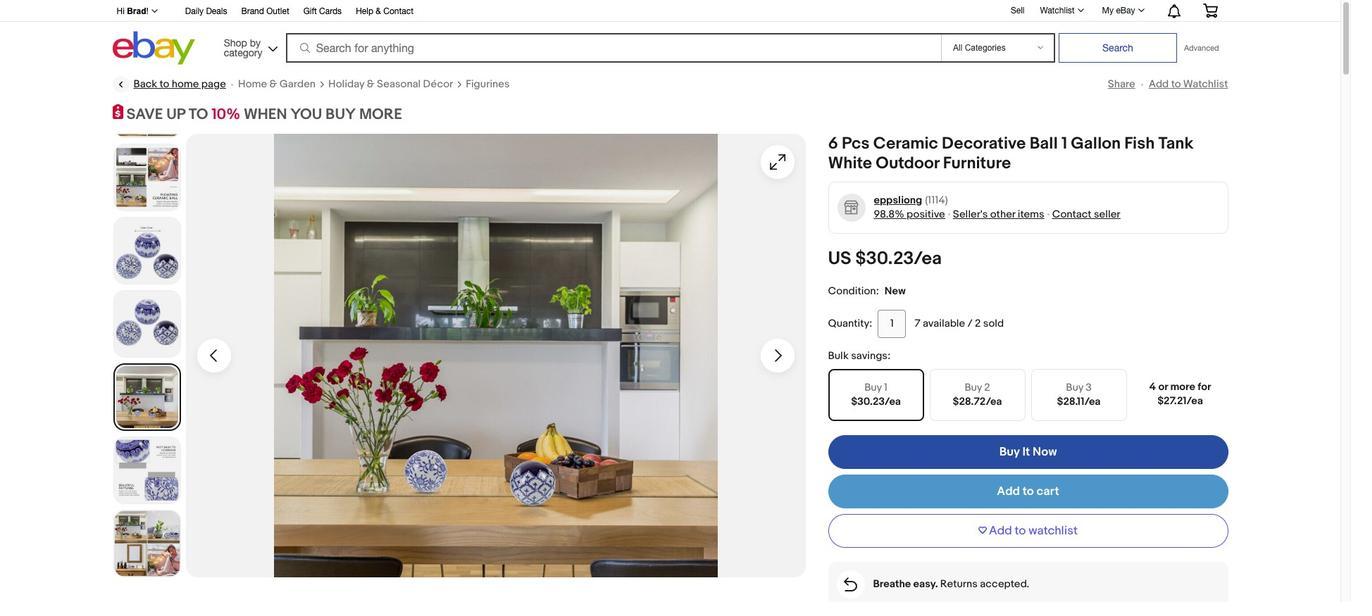 Task type: describe. For each thing, give the bounding box(es) containing it.
tank
[[1158, 134, 1194, 153]]

share
[[1108, 77, 1135, 91]]

7 available / 2 sold
[[915, 317, 1004, 330]]

buy it now link
[[828, 435, 1228, 469]]

Search for anything text field
[[288, 35, 938, 61]]

sell link
[[1004, 5, 1031, 15]]

white
[[828, 153, 872, 173]]

shop by category banner
[[109, 0, 1228, 68]]

picture 9 of 12 image
[[114, 291, 180, 357]]

to for watchlist
[[1171, 77, 1181, 91]]

garden
[[280, 77, 316, 91]]

shop by category button
[[217, 31, 281, 62]]

picture 11 of 12 image
[[114, 437, 180, 503]]

1 vertical spatial $30.23/ea
[[851, 395, 901, 408]]

to
[[189, 106, 208, 124]]

category
[[224, 47, 262, 58]]

& for contact
[[376, 6, 381, 16]]

advanced link
[[1177, 34, 1226, 62]]

cart
[[1037, 484, 1059, 498]]

brand outlet
[[241, 6, 289, 16]]

contact seller link
[[1052, 208, 1120, 221]]

contact inside account navigation
[[383, 6, 413, 16]]

share button
[[1108, 77, 1135, 91]]

seller
[[1094, 208, 1120, 221]]

for
[[1198, 380, 1211, 393]]

watchlist inside account navigation
[[1040, 6, 1075, 15]]

gift cards link
[[303, 4, 342, 20]]

3
[[1086, 381, 1092, 394]]

by
[[250, 37, 261, 48]]

gift cards
[[303, 6, 342, 16]]

page
[[201, 77, 226, 91]]

$27.21/ea
[[1157, 394, 1203, 408]]

positive
[[907, 208, 945, 221]]

new
[[885, 284, 906, 298]]

accepted.
[[980, 577, 1029, 591]]

brand
[[241, 6, 264, 16]]

buy 1 $30.23/ea
[[851, 381, 901, 408]]

decorative
[[942, 134, 1026, 153]]

seller's
[[953, 208, 988, 221]]

6 pcs ceramic decorative ball 1 gallon fish tank white outdoor furniture - picture 10 of 12 image
[[186, 134, 806, 577]]

98.8%
[[874, 208, 904, 221]]

buy
[[325, 106, 356, 124]]

buy for it
[[999, 445, 1020, 459]]

it
[[1022, 445, 1030, 459]]

$28.11/ea
[[1057, 395, 1101, 408]]

eppsliong image
[[837, 193, 866, 222]]

now
[[1033, 445, 1057, 459]]

back to home page
[[133, 77, 226, 91]]

furniture
[[943, 153, 1011, 173]]

holiday & seasonal décor link
[[328, 77, 453, 92]]

7
[[915, 317, 920, 330]]

condition: new
[[828, 284, 906, 298]]

breathe easy. returns accepted.
[[873, 577, 1029, 591]]

shop by category
[[224, 37, 262, 58]]

2 inside buy 2 $28.72/ea
[[984, 381, 990, 394]]

gift
[[303, 6, 317, 16]]

more
[[1170, 380, 1195, 393]]

& for garden
[[269, 77, 277, 91]]

daily deals
[[185, 6, 227, 16]]

98.8% positive
[[874, 208, 945, 221]]

none submit inside shop by category banner
[[1059, 33, 1177, 63]]

décor
[[423, 77, 453, 91]]

your shopping cart image
[[1202, 4, 1218, 18]]

1 inside buy 1 $30.23/ea
[[884, 381, 887, 394]]

add to watchlist button
[[828, 514, 1228, 548]]

advanced
[[1184, 44, 1219, 52]]

shop
[[224, 37, 247, 48]]

outlet
[[266, 6, 289, 16]]

1 vertical spatial watchlist
[[1183, 77, 1228, 91]]

hi
[[117, 6, 125, 16]]

help
[[356, 6, 373, 16]]

to for cart
[[1023, 484, 1034, 498]]

seller's other items link
[[953, 208, 1044, 221]]

home & garden link
[[238, 77, 316, 92]]

quantity:
[[828, 317, 872, 330]]

available
[[923, 317, 965, 330]]

watchlist link
[[1032, 2, 1090, 19]]

& for seasonal
[[367, 77, 375, 91]]

other
[[990, 208, 1015, 221]]

cards
[[319, 6, 342, 16]]



Task type: vqa. For each thing, say whether or not it's contained in the screenshot.
the Positive corresponding to Positive
no



Task type: locate. For each thing, give the bounding box(es) containing it.
watchlist right sell link
[[1040, 6, 1075, 15]]

holiday
[[328, 77, 364, 91]]

Quantity: text field
[[878, 310, 906, 338]]

my ebay link
[[1094, 2, 1151, 19]]

2 right /
[[975, 317, 981, 330]]

1 vertical spatial add
[[997, 484, 1020, 498]]

bulk
[[828, 349, 849, 362]]

eppsliong link
[[874, 193, 922, 208]]

seller's other items
[[953, 208, 1044, 221]]

buy left it
[[999, 445, 1020, 459]]

0 vertical spatial watchlist
[[1040, 6, 1075, 15]]

2 up the $28.72/ea
[[984, 381, 990, 394]]

add inside button
[[989, 524, 1012, 538]]

1 vertical spatial 2
[[984, 381, 990, 394]]

items
[[1018, 208, 1044, 221]]

ebay
[[1116, 6, 1135, 15]]

1 horizontal spatial 2
[[984, 381, 990, 394]]

help & contact
[[356, 6, 413, 16]]

1 horizontal spatial watchlist
[[1183, 77, 1228, 91]]

watchlist
[[1040, 6, 1075, 15], [1183, 77, 1228, 91]]

buy inside buy 2 $28.72/ea
[[965, 381, 982, 394]]

ball
[[1030, 134, 1058, 153]]

2
[[975, 317, 981, 330], [984, 381, 990, 394]]

0 vertical spatial 2
[[975, 317, 981, 330]]

bulk savings:
[[828, 349, 891, 362]]

contact right help
[[383, 6, 413, 16]]

with details__icon image
[[844, 577, 857, 591]]

2 vertical spatial add
[[989, 524, 1012, 538]]

deals
[[206, 6, 227, 16]]

4
[[1149, 380, 1156, 393]]

breathe
[[873, 577, 911, 591]]

1 inside 6 pcs ceramic decorative ball 1 gallon fish tank white outdoor furniture
[[1062, 134, 1067, 153]]

figurines
[[466, 77, 510, 91]]

us
[[828, 248, 851, 270]]

watchlist down advanced
[[1183, 77, 1228, 91]]

picture 12 of 12 image
[[114, 510, 180, 577]]

you
[[290, 106, 322, 124]]

save up to 10% when you buy more
[[126, 106, 402, 124]]

0 vertical spatial 1
[[1062, 134, 1067, 153]]

1 horizontal spatial &
[[367, 77, 375, 91]]

add for add to watchlist
[[1149, 77, 1169, 91]]

98.8% positive link
[[874, 208, 945, 221]]

daily deals link
[[185, 4, 227, 20]]

6 pcs ceramic decorative ball 1 gallon fish tank white outdoor furniture
[[828, 134, 1194, 173]]

eppsliong (1114)
[[874, 193, 948, 207]]

& right help
[[376, 6, 381, 16]]

to down advanced link
[[1171, 77, 1181, 91]]

to inside the back to home page link
[[160, 77, 169, 91]]

my
[[1102, 6, 1114, 15]]

& right holiday
[[367, 77, 375, 91]]

buy for 1
[[864, 381, 882, 394]]

account navigation
[[109, 0, 1228, 22]]

holiday & seasonal décor
[[328, 77, 453, 91]]

buy for 3
[[1066, 381, 1083, 394]]

1 vertical spatial 1
[[884, 381, 887, 394]]

outdoor
[[876, 153, 939, 173]]

eppsliong
[[874, 193, 922, 207]]

buy 2 $28.72/ea
[[953, 381, 1002, 408]]

returns
[[940, 577, 978, 591]]

seasonal
[[377, 77, 421, 91]]

buy inside buy 1 $30.23/ea
[[864, 381, 882, 394]]

0 horizontal spatial watchlist
[[1040, 6, 1075, 15]]

buy up the $28.72/ea
[[965, 381, 982, 394]]

add to cart
[[997, 484, 1059, 498]]

when
[[244, 106, 287, 124]]

sold
[[983, 317, 1004, 330]]

up
[[166, 106, 185, 124]]

buy
[[864, 381, 882, 394], [965, 381, 982, 394], [1066, 381, 1083, 394], [999, 445, 1020, 459]]

0 vertical spatial $30.23/ea
[[855, 248, 942, 270]]

to left cart
[[1023, 484, 1034, 498]]

to left watchlist
[[1015, 524, 1026, 538]]

1 down "savings:"
[[884, 381, 887, 394]]

$30.23/ea up new
[[855, 248, 942, 270]]

back to home page link
[[112, 76, 226, 93]]

brad
[[127, 6, 146, 16]]

$30.23/ea
[[855, 248, 942, 270], [851, 395, 901, 408]]

help & contact link
[[356, 4, 413, 20]]

savings:
[[851, 349, 891, 362]]

daily
[[185, 6, 204, 16]]

to inside add to watchlist button
[[1015, 524, 1026, 538]]

to
[[160, 77, 169, 91], [1171, 77, 1181, 91], [1023, 484, 1034, 498], [1015, 524, 1026, 538]]

6
[[828, 134, 838, 153]]

my ebay
[[1102, 6, 1135, 15]]

figurines link
[[466, 77, 510, 92]]

home
[[172, 77, 199, 91]]

buy 3 $28.11/ea
[[1057, 381, 1101, 408]]

to right back
[[160, 77, 169, 91]]

& right home
[[269, 77, 277, 91]]

/
[[967, 317, 973, 330]]

condition:
[[828, 284, 879, 298]]

add for add to cart
[[997, 484, 1020, 498]]

add to cart link
[[828, 474, 1228, 508]]

more
[[359, 106, 402, 124]]

contact seller
[[1052, 208, 1120, 221]]

add right the share at the top right of page
[[1149, 77, 1169, 91]]

$30.23/ea down "savings:"
[[851, 395, 901, 408]]

add down "add to cart"
[[989, 524, 1012, 538]]

home & garden
[[238, 77, 316, 91]]

buy for 2
[[965, 381, 982, 394]]

add to watchlist
[[1149, 77, 1228, 91]]

0 horizontal spatial 1
[[884, 381, 887, 394]]

buy left 3
[[1066, 381, 1083, 394]]

1 horizontal spatial 1
[[1062, 134, 1067, 153]]

home
[[238, 77, 267, 91]]

add to watchlist
[[989, 524, 1078, 538]]

buy inside buy 3 $28.11/ea
[[1066, 381, 1083, 394]]

&
[[376, 6, 381, 16], [269, 77, 277, 91], [367, 77, 375, 91]]

(1114)
[[925, 193, 948, 207]]

buy down "savings:"
[[864, 381, 882, 394]]

0 horizontal spatial contact
[[383, 6, 413, 16]]

sell
[[1011, 5, 1025, 15]]

$28.72/ea
[[953, 395, 1002, 408]]

hi brad !
[[117, 6, 149, 16]]

10%
[[211, 106, 240, 124]]

1 vertical spatial contact
[[1052, 208, 1092, 221]]

us $30.23/ea
[[828, 248, 942, 270]]

2 horizontal spatial &
[[376, 6, 381, 16]]

add to watchlist link
[[1149, 77, 1228, 91]]

0 horizontal spatial &
[[269, 77, 277, 91]]

back
[[133, 77, 157, 91]]

add left cart
[[997, 484, 1020, 498]]

& inside account navigation
[[376, 6, 381, 16]]

0 vertical spatial add
[[1149, 77, 1169, 91]]

None submit
[[1059, 33, 1177, 63]]

fish
[[1124, 134, 1155, 153]]

picture 7 of 12 image
[[114, 144, 180, 210]]

0 horizontal spatial 2
[[975, 317, 981, 330]]

contact
[[383, 6, 413, 16], [1052, 208, 1092, 221]]

0 vertical spatial contact
[[383, 6, 413, 16]]

!
[[146, 6, 149, 16]]

picture 10 of 12 image
[[114, 365, 179, 429]]

1 right the ball
[[1062, 134, 1067, 153]]

buy it now
[[999, 445, 1057, 459]]

picture 8 of 12 image
[[114, 217, 180, 284]]

to inside add to cart link
[[1023, 484, 1034, 498]]

to for home
[[160, 77, 169, 91]]

add for add to watchlist
[[989, 524, 1012, 538]]

1 horizontal spatial contact
[[1052, 208, 1092, 221]]

pcs
[[842, 134, 870, 153]]

contact left seller
[[1052, 208, 1092, 221]]

watchlist
[[1029, 524, 1078, 538]]

add
[[1149, 77, 1169, 91], [997, 484, 1020, 498], [989, 524, 1012, 538]]

to for watchlist
[[1015, 524, 1026, 538]]



